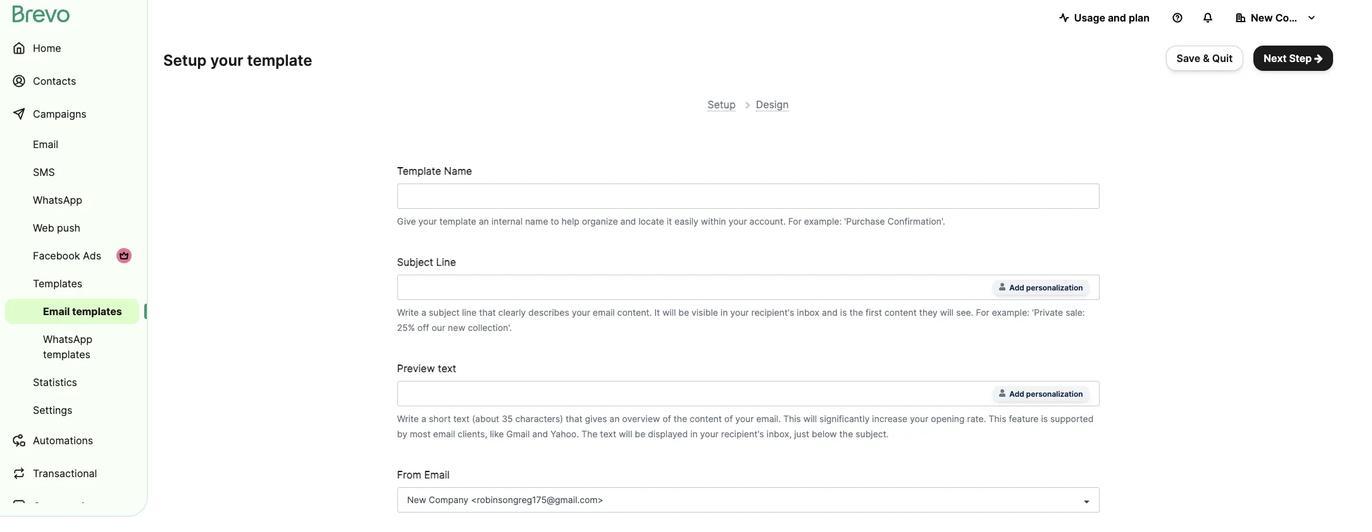 Task type: vqa. For each thing, say whether or not it's contained in the screenshot.
middle 25
no



Task type: locate. For each thing, give the bounding box(es) containing it.
0 vertical spatial email
[[33, 138, 58, 151]]

a for subject
[[422, 307, 427, 318]]

email for email
[[33, 138, 58, 151]]

subject
[[397, 256, 434, 268]]

is left first
[[841, 307, 847, 318]]

new
[[448, 322, 466, 333]]

next
[[1265, 52, 1287, 65]]

is inside write a short text (about 35 characters) that gives an overview of the content of your email. this will significantly increase your opening rate. this feature is supported by most email clients, like gmail and yahoo. the text will be displayed in your recipient's inbox, just below the subject.
[[1042, 413, 1049, 424]]

facebook ads
[[33, 249, 101, 262]]

0 vertical spatial in
[[721, 307, 728, 318]]

1 vertical spatial setup
[[708, 98, 736, 111]]

help
[[562, 216, 580, 226]]

1 add personalization button from the top
[[993, 280, 1090, 295]]

0 vertical spatial add personalization button
[[993, 280, 1090, 295]]

a
[[422, 307, 427, 318], [422, 413, 427, 424]]

content right first
[[885, 307, 917, 318]]

2 vertical spatial email
[[424, 468, 450, 481]]

0 vertical spatial setup
[[163, 51, 207, 70]]

1 vertical spatial example:
[[993, 307, 1030, 318]]

1 vertical spatial email
[[433, 428, 455, 439]]

just
[[795, 428, 810, 439]]

1 write from the top
[[397, 307, 419, 318]]

1 vertical spatial recipient's
[[722, 428, 765, 439]]

templates
[[33, 277, 82, 290]]

template
[[247, 51, 312, 70], [440, 216, 477, 226]]

web push link
[[5, 215, 139, 241]]

templates up statistics link
[[43, 348, 91, 361]]

1 horizontal spatial of
[[725, 413, 733, 424]]

for
[[789, 216, 802, 226], [977, 307, 990, 318]]

text up 'clients,'
[[454, 413, 470, 424]]

add personalization button up the feature
[[993, 386, 1090, 401]]

whatsapp down email templates link
[[43, 333, 92, 346]]

in inside the write a subject line that clearly describes your email content. it will be visible in your recipient's inbox and is the first content they will see. for example: 'private sale: 25% off our new collection'.
[[721, 307, 728, 318]]

whatsapp up "web push"
[[33, 194, 82, 206]]

sms
[[33, 166, 55, 179]]

1 vertical spatial add personalization
[[1010, 389, 1084, 399]]

setup
[[163, 51, 207, 70], [708, 98, 736, 111]]

template for setup your template
[[247, 51, 312, 70]]

whatsapp for whatsapp
[[33, 194, 82, 206]]

whatsapp templates
[[43, 333, 92, 361]]

text right preview
[[438, 362, 457, 375]]

0 vertical spatial whatsapp
[[33, 194, 82, 206]]

an left internal
[[479, 216, 489, 226]]

1 add personalization from the top
[[1010, 283, 1084, 292]]

1 vertical spatial email
[[43, 305, 70, 318]]

0 vertical spatial personalization
[[1027, 283, 1084, 292]]

and down characters)
[[533, 428, 548, 439]]

2 add personalization from the top
[[1010, 389, 1084, 399]]

will
[[663, 307, 676, 318], [941, 307, 954, 318], [804, 413, 818, 424], [619, 428, 633, 439]]

clearly
[[499, 307, 526, 318]]

None text field
[[407, 280, 988, 295], [407, 386, 988, 401], [407, 280, 988, 295], [407, 386, 988, 401]]

2 vertical spatial text
[[600, 428, 617, 439]]

1 vertical spatial personalization
[[1027, 389, 1084, 399]]

of up displayed
[[663, 413, 671, 424]]

left___rvooi image
[[119, 251, 129, 261]]

0 horizontal spatial template
[[247, 51, 312, 70]]

is inside the write a subject line that clearly describes your email content. it will be visible in your recipient's inbox and is the first content they will see. for example: 'private sale: 25% off our new collection'.
[[841, 307, 847, 318]]

content inside write a short text (about 35 characters) that gives an overview of the content of your email. this will significantly increase your opening rate. this feature is supported by most email clients, like gmail and yahoo. the text will be displayed in your recipient's inbox, just below the subject.
[[690, 413, 722, 424]]

1 vertical spatial a
[[422, 413, 427, 424]]

of left email.
[[725, 413, 733, 424]]

1 vertical spatial add
[[1010, 389, 1025, 399]]

1 horizontal spatial in
[[721, 307, 728, 318]]

this up the just
[[784, 413, 802, 424]]

add personalization up 'private
[[1010, 283, 1084, 292]]

1 horizontal spatial that
[[566, 413, 583, 424]]

template
[[397, 164, 442, 177]]

1 vertical spatial in
[[691, 428, 698, 439]]

example: left 'purchase
[[805, 216, 842, 226]]

0 vertical spatial add personalization
[[1010, 283, 1084, 292]]

0 vertical spatial a
[[422, 307, 427, 318]]

be left visible
[[679, 307, 690, 318]]

email inside email templates link
[[43, 305, 70, 318]]

be inside the write a subject line that clearly describes your email content. it will be visible in your recipient's inbox and is the first content they will see. for example: 'private sale: 25% off our new collection'.
[[679, 307, 690, 318]]

supported
[[1051, 413, 1094, 424]]

add personalization button
[[993, 280, 1090, 295], [993, 386, 1090, 401]]

2 add personalization button from the top
[[993, 386, 1090, 401]]

'private
[[1033, 307, 1064, 318]]

example: left 'private
[[993, 307, 1030, 318]]

that up collection'.
[[479, 307, 496, 318]]

email up sms
[[33, 138, 58, 151]]

1 horizontal spatial this
[[989, 413, 1007, 424]]

1 vertical spatial for
[[977, 307, 990, 318]]

the down significantly
[[840, 428, 854, 439]]

subject
[[429, 307, 460, 318]]

a inside the write a subject line that clearly describes your email content. it will be visible in your recipient's inbox and is the first content they will see. for example: 'private sale: 25% off our new collection'.
[[422, 307, 427, 318]]

0 vertical spatial that
[[479, 307, 496, 318]]

add personalization button up 'private
[[993, 280, 1090, 295]]

content.
[[618, 307, 652, 318]]

1 horizontal spatial setup
[[708, 98, 736, 111]]

transactional link
[[5, 458, 139, 489]]

0 vertical spatial recipient's
[[752, 307, 795, 318]]

add personalization for subject line
[[1010, 283, 1084, 292]]

inbox,
[[767, 428, 792, 439]]

0 vertical spatial is
[[841, 307, 847, 318]]

add personalization
[[1010, 283, 1084, 292], [1010, 389, 1084, 399]]

1 vertical spatial template
[[440, 216, 477, 226]]

the up displayed
[[674, 413, 688, 424]]

whatsapp for whatsapp templates
[[43, 333, 92, 346]]

home link
[[5, 33, 139, 63]]

0 horizontal spatial of
[[663, 413, 671, 424]]

next step
[[1265, 52, 1313, 65]]

2 this from the left
[[989, 413, 1007, 424]]

1 vertical spatial whatsapp
[[43, 333, 92, 346]]

in right visible
[[721, 307, 728, 318]]

the
[[850, 307, 864, 318], [674, 413, 688, 424], [840, 428, 854, 439]]

recipient's left inbox
[[752, 307, 795, 318]]

write inside the write a subject line that clearly describes your email content. it will be visible in your recipient's inbox and is the first content they will see. for example: 'private sale: 25% off our new collection'.
[[397, 307, 419, 318]]

name
[[444, 164, 472, 177]]

plan
[[1129, 11, 1150, 24]]

conversations
[[33, 500, 102, 513]]

1 personalization from the top
[[1027, 283, 1084, 292]]

0 horizontal spatial be
[[635, 428, 646, 439]]

be down overview
[[635, 428, 646, 439]]

templates for email templates
[[72, 305, 122, 318]]

write
[[397, 307, 419, 318], [397, 413, 419, 424]]

whatsapp
[[33, 194, 82, 206], [43, 333, 92, 346]]

1 horizontal spatial email
[[593, 307, 615, 318]]

0 horizontal spatial that
[[479, 307, 496, 318]]

save & quit
[[1177, 52, 1234, 65]]

usage and plan
[[1075, 11, 1150, 24]]

like
[[490, 428, 504, 439]]

setup your template
[[163, 51, 312, 70]]

personalization
[[1027, 283, 1084, 292], [1027, 389, 1084, 399]]

0 horizontal spatial setup
[[163, 51, 207, 70]]

0 vertical spatial an
[[479, 216, 489, 226]]

&
[[1204, 52, 1210, 65]]

'purchase
[[845, 216, 886, 226]]

it
[[667, 216, 672, 226]]

1 horizontal spatial is
[[1042, 413, 1049, 424]]

most
[[410, 428, 431, 439]]

see.
[[957, 307, 974, 318]]

email inside write a short text (about 35 characters) that gives an overview of the content of your email. this will significantly increase your opening rate. this feature is supported by most email clients, like gmail and yahoo. the text will be displayed in your recipient's inbox, just below the subject.
[[433, 428, 455, 439]]

templates down templates link
[[72, 305, 122, 318]]

add
[[1010, 283, 1025, 292], [1010, 389, 1025, 399]]

will right it
[[663, 307, 676, 318]]

and right inbox
[[823, 307, 838, 318]]

1 vertical spatial add personalization button
[[993, 386, 1090, 401]]

personalization up supported
[[1027, 389, 1084, 399]]

email link
[[5, 132, 139, 157]]

email.
[[757, 413, 781, 424]]

1 vertical spatial content
[[690, 413, 722, 424]]

facebook
[[33, 249, 80, 262]]

templates
[[72, 305, 122, 318], [43, 348, 91, 361]]

0 horizontal spatial is
[[841, 307, 847, 318]]

0 vertical spatial templates
[[72, 305, 122, 318]]

gives
[[585, 413, 607, 424]]

write inside write a short text (about 35 characters) that gives an overview of the content of your email. this will significantly increase your opening rate. this feature is supported by most email clients, like gmail and yahoo. the text will be displayed in your recipient's inbox, just below the subject.
[[397, 413, 419, 424]]

templates inside whatsapp templates
[[43, 348, 91, 361]]

1 vertical spatial templates
[[43, 348, 91, 361]]

and
[[1109, 11, 1127, 24], [621, 216, 636, 226], [823, 307, 838, 318], [533, 428, 548, 439]]

add for subject line
[[1010, 283, 1025, 292]]

text right the
[[600, 428, 617, 439]]

None text field
[[397, 183, 1100, 209]]

2 write from the top
[[397, 413, 419, 424]]

personalization for subject line
[[1027, 283, 1084, 292]]

1 vertical spatial write
[[397, 413, 419, 424]]

is
[[841, 307, 847, 318], [1042, 413, 1049, 424]]

easily
[[675, 216, 699, 226]]

1 of from the left
[[663, 413, 671, 424]]

design link
[[756, 98, 789, 111]]

be
[[679, 307, 690, 318], [635, 428, 646, 439]]

2 add from the top
[[1010, 389, 1025, 399]]

content left email.
[[690, 413, 722, 424]]

personalization for preview text
[[1027, 389, 1084, 399]]

0 vertical spatial template
[[247, 51, 312, 70]]

2 personalization from the top
[[1027, 389, 1084, 399]]

0 vertical spatial be
[[679, 307, 690, 318]]

an
[[479, 216, 489, 226], [610, 413, 620, 424]]

add personalization button for subject line
[[993, 280, 1090, 295]]

new company
[[1252, 11, 1323, 24]]

and inside button
[[1109, 11, 1127, 24]]

and left plan
[[1109, 11, 1127, 24]]

email left content.
[[593, 307, 615, 318]]

recipient's
[[752, 307, 795, 318], [722, 428, 765, 439]]

2 a from the top
[[422, 413, 427, 424]]

0 horizontal spatial email
[[433, 428, 455, 439]]

line
[[436, 256, 456, 268]]

2 of from the left
[[725, 413, 733, 424]]

setup for setup
[[708, 98, 736, 111]]

0 vertical spatial content
[[885, 307, 917, 318]]

content
[[885, 307, 917, 318], [690, 413, 722, 424]]

in
[[721, 307, 728, 318], [691, 428, 698, 439]]

email down short
[[433, 428, 455, 439]]

give your template an internal name to help organize and locate it easily within your account. for example: 'purchase confirmation'.
[[397, 216, 946, 226]]

1 horizontal spatial be
[[679, 307, 690, 318]]

1 vertical spatial be
[[635, 428, 646, 439]]

email for email templates
[[43, 305, 70, 318]]

setup link
[[708, 98, 736, 111]]

0 horizontal spatial content
[[690, 413, 722, 424]]

for right see. at the right
[[977, 307, 990, 318]]

for right account.
[[789, 216, 802, 226]]

1 horizontal spatial an
[[610, 413, 620, 424]]

email down the templates
[[43, 305, 70, 318]]

an inside write a short text (about 35 characters) that gives an overview of the content of your email. this will significantly increase your opening rate. this feature is supported by most email clients, like gmail and yahoo. the text will be displayed in your recipient's inbox, just below the subject.
[[610, 413, 620, 424]]

an right gives
[[610, 413, 620, 424]]

1 horizontal spatial template
[[440, 216, 477, 226]]

0 vertical spatial for
[[789, 216, 802, 226]]

contacts link
[[5, 66, 139, 96]]

1 horizontal spatial example:
[[993, 307, 1030, 318]]

this right rate.
[[989, 413, 1007, 424]]

0 vertical spatial example:
[[805, 216, 842, 226]]

1 a from the top
[[422, 307, 427, 318]]

0 vertical spatial the
[[850, 307, 864, 318]]

describes
[[529, 307, 570, 318]]

1 vertical spatial an
[[610, 413, 620, 424]]

0 horizontal spatial in
[[691, 428, 698, 439]]

in right displayed
[[691, 428, 698, 439]]

your
[[211, 51, 243, 70], [419, 216, 437, 226], [729, 216, 748, 226], [572, 307, 591, 318], [731, 307, 749, 318], [736, 413, 754, 424], [911, 413, 929, 424], [701, 428, 719, 439]]

1 vertical spatial is
[[1042, 413, 1049, 424]]

that up yahoo.
[[566, 413, 583, 424]]

off
[[418, 322, 429, 333]]

1 horizontal spatial for
[[977, 307, 990, 318]]

add personalization up the feature
[[1010, 389, 1084, 399]]

1 vertical spatial that
[[566, 413, 583, 424]]

a inside write a short text (about 35 characters) that gives an overview of the content of your email. this will significantly increase your opening rate. this feature is supported by most email clients, like gmail and yahoo. the text will be displayed in your recipient's inbox, just below the subject.
[[422, 413, 427, 424]]

yahoo.
[[551, 428, 579, 439]]

recipient's down email.
[[722, 428, 765, 439]]

0 horizontal spatial example:
[[805, 216, 842, 226]]

text
[[438, 362, 457, 375], [454, 413, 470, 424], [600, 428, 617, 439]]

be inside write a short text (about 35 characters) that gives an overview of the content of your email. this will significantly increase your opening rate. this feature is supported by most email clients, like gmail and yahoo. the text will be displayed in your recipient's inbox, just below the subject.
[[635, 428, 646, 439]]

save & quit button
[[1167, 46, 1244, 71]]

a up off
[[422, 307, 427, 318]]

setup for setup your template
[[163, 51, 207, 70]]

0 vertical spatial write
[[397, 307, 419, 318]]

0 horizontal spatial an
[[479, 216, 489, 226]]

automations link
[[5, 425, 139, 456]]

0 horizontal spatial this
[[784, 413, 802, 424]]

a up most
[[422, 413, 427, 424]]

personalization up 'private
[[1027, 283, 1084, 292]]

write up by
[[397, 413, 419, 424]]

email inside email link
[[33, 138, 58, 151]]

sms link
[[5, 160, 139, 185]]

1 horizontal spatial content
[[885, 307, 917, 318]]

1 add from the top
[[1010, 283, 1025, 292]]

overview
[[623, 413, 661, 424]]

statistics link
[[5, 370, 139, 395]]

0 vertical spatial add
[[1010, 283, 1025, 292]]

is right the feature
[[1042, 413, 1049, 424]]

1 this from the left
[[784, 413, 802, 424]]

write up 25%
[[397, 307, 419, 318]]

email right from at the bottom of page
[[424, 468, 450, 481]]

organize
[[582, 216, 618, 226]]

0 vertical spatial email
[[593, 307, 615, 318]]

the left first
[[850, 307, 864, 318]]



Task type: describe. For each thing, give the bounding box(es) containing it.
will up the just
[[804, 413, 818, 424]]

next step button
[[1254, 46, 1334, 71]]

web
[[33, 222, 54, 234]]

new company button
[[1226, 5, 1328, 30]]

and inside write a short text (about 35 characters) that gives an overview of the content of your email. this will significantly increase your opening rate. this feature is supported by most email clients, like gmail and yahoo. the text will be displayed in your recipient's inbox, just below the subject.
[[533, 428, 548, 439]]

characters)
[[516, 413, 564, 424]]

design
[[756, 98, 789, 111]]

increase
[[873, 413, 908, 424]]

template name
[[397, 164, 472, 177]]

email templates link
[[5, 299, 139, 324]]

(about
[[472, 413, 500, 424]]

inbox
[[797, 307, 820, 318]]

usage
[[1075, 11, 1106, 24]]

displayed
[[648, 428, 688, 439]]

write for subject line
[[397, 307, 419, 318]]

sale:
[[1066, 307, 1086, 318]]

templates for whatsapp templates
[[43, 348, 91, 361]]

feature
[[1009, 413, 1039, 424]]

it
[[655, 307, 660, 318]]

automations
[[33, 434, 93, 447]]

ads
[[83, 249, 101, 262]]

step
[[1290, 52, 1313, 65]]

whatsapp link
[[5, 187, 139, 213]]

1 vertical spatial text
[[454, 413, 470, 424]]

campaigns link
[[5, 99, 139, 129]]

write for preview text
[[397, 413, 419, 424]]

rate.
[[968, 413, 987, 424]]

example: inside the write a subject line that clearly describes your email content. it will be visible in your recipient's inbox and is the first content they will see. for example: 'private sale: 25% off our new collection'.
[[993, 307, 1030, 318]]

below
[[812, 428, 837, 439]]

save
[[1177, 52, 1201, 65]]

line
[[462, 307, 477, 318]]

email inside the write a subject line that clearly describes your email content. it will be visible in your recipient's inbox and is the first content they will see. for example: 'private sale: 25% off our new collection'.
[[593, 307, 615, 318]]

templates link
[[5, 271, 139, 296]]

transactional
[[33, 467, 97, 480]]

will down overview
[[619, 428, 633, 439]]

the
[[582, 428, 598, 439]]

25%
[[397, 322, 415, 333]]

campaigns
[[33, 108, 87, 120]]

whatsapp templates link
[[5, 327, 139, 367]]

template for give your template an internal name to help organize and locate it easily within your account. for example: 'purchase confirmation'.
[[440, 216, 477, 226]]

locate
[[639, 216, 665, 226]]

conversations link
[[5, 491, 139, 517]]

and inside the write a subject line that clearly describes your email content. it will be visible in your recipient's inbox and is the first content they will see. for example: 'private sale: 25% off our new collection'.
[[823, 307, 838, 318]]

new
[[1252, 11, 1274, 24]]

the inside the write a subject line that clearly describes your email content. it will be visible in your recipient's inbox and is the first content they will see. for example: 'private sale: 25% off our new collection'.
[[850, 307, 864, 318]]

add for preview text
[[1010, 389, 1025, 399]]

and left locate
[[621, 216, 636, 226]]

add personalization button for preview text
[[993, 386, 1090, 401]]

home
[[33, 42, 61, 54]]

in inside write a short text (about 35 characters) that gives an overview of the content of your email. this will significantly increase your opening rate. this feature is supported by most email clients, like gmail and yahoo. the text will be displayed in your recipient's inbox, just below the subject.
[[691, 428, 698, 439]]

for inside the write a subject line that clearly describes your email content. it will be visible in your recipient's inbox and is the first content they will see. for example: 'private sale: 25% off our new collection'.
[[977, 307, 990, 318]]

35
[[502, 413, 513, 424]]

collection'.
[[468, 322, 512, 333]]

preview text
[[397, 362, 457, 375]]

gmail
[[507, 428, 530, 439]]

from email
[[397, 468, 450, 481]]

content inside the write a subject line that clearly describes your email content. it will be visible in your recipient's inbox and is the first content they will see. for example: 'private sale: 25% off our new collection'.
[[885, 307, 917, 318]]

0 horizontal spatial for
[[789, 216, 802, 226]]

give
[[397, 216, 416, 226]]

that inside the write a subject line that clearly describes your email content. it will be visible in your recipient's inbox and is the first content they will see. for example: 'private sale: 25% off our new collection'.
[[479, 307, 496, 318]]

they
[[920, 307, 938, 318]]

from
[[397, 468, 422, 481]]

email templates
[[43, 305, 122, 318]]

short
[[429, 413, 451, 424]]

preview
[[397, 362, 435, 375]]

arrow right image
[[1315, 53, 1324, 63]]

within
[[701, 216, 727, 226]]

confirmation'.
[[888, 216, 946, 226]]

quit
[[1213, 52, 1234, 65]]

settings
[[33, 404, 72, 417]]

by
[[397, 428, 408, 439]]

opening
[[932, 413, 965, 424]]

a for preview
[[422, 413, 427, 424]]

will left see. at the right
[[941, 307, 954, 318]]

write a short text (about 35 characters) that gives an overview of the content of your email. this will significantly increase your opening rate. this feature is supported by most email clients, like gmail and yahoo. the text will be displayed in your recipient's inbox, just below the subject.
[[397, 413, 1094, 439]]

significantly
[[820, 413, 870, 424]]

facebook ads link
[[5, 243, 139, 268]]

1 vertical spatial the
[[674, 413, 688, 424]]

recipient's inside write a short text (about 35 characters) that gives an overview of the content of your email. this will significantly increase your opening rate. this feature is supported by most email clients, like gmail and yahoo. the text will be displayed in your recipient's inbox, just below the subject.
[[722, 428, 765, 439]]

first
[[866, 307, 883, 318]]

that inside write a short text (about 35 characters) that gives an overview of the content of your email. this will significantly increase your opening rate. this feature is supported by most email clients, like gmail and yahoo. the text will be displayed in your recipient's inbox, just below the subject.
[[566, 413, 583, 424]]

company
[[1276, 11, 1323, 24]]

0 vertical spatial text
[[438, 362, 457, 375]]

statistics
[[33, 376, 77, 389]]

web push
[[33, 222, 80, 234]]

to
[[551, 216, 559, 226]]

visible
[[692, 307, 719, 318]]

clients,
[[458, 428, 488, 439]]

subject line
[[397, 256, 456, 268]]

add personalization for preview text
[[1010, 389, 1084, 399]]

settings link
[[5, 398, 139, 423]]

name
[[525, 216, 549, 226]]

2 vertical spatial the
[[840, 428, 854, 439]]

recipient's inside the write a subject line that clearly describes your email content. it will be visible in your recipient's inbox and is the first content they will see. for example: 'private sale: 25% off our new collection'.
[[752, 307, 795, 318]]



